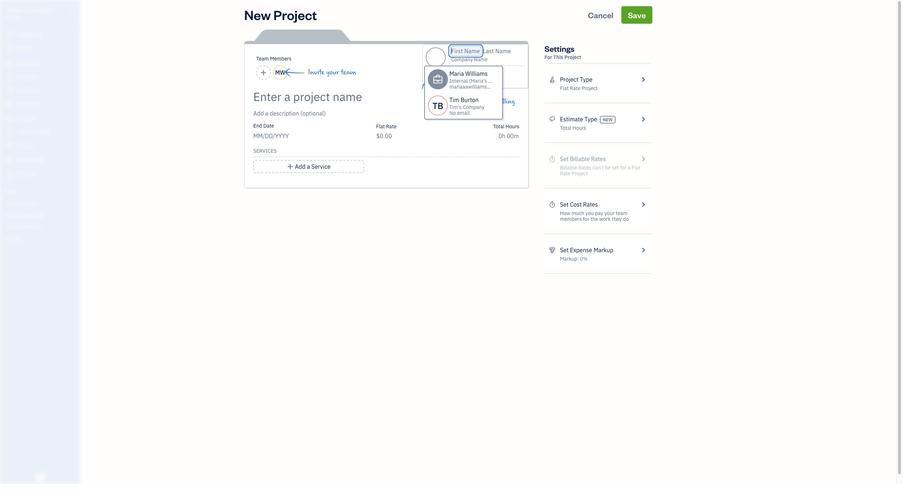 Task type: describe. For each thing, give the bounding box(es) containing it.
timer image
[[5, 129, 13, 136]]

expense
[[570, 246, 592, 254]]

cancel
[[588, 10, 614, 20]]

Phone Number text field
[[462, 78, 497, 85]]

estimate image
[[5, 59, 13, 67]]

company inside 'tim burton tim's company no email'
[[463, 104, 485, 110]]

pay
[[595, 210, 603, 217]]

Last Name text field
[[483, 47, 511, 55]]

billing
[[497, 97, 515, 106]]

the inside choose who you're billing the project to
[[444, 106, 453, 114]]

do
[[623, 216, 629, 222]]

rate for flat rate
[[386, 123, 397, 130]]

set for set cost rates
[[560, 201, 569, 208]]

0 horizontal spatial total
[[493, 123, 505, 130]]

Project Description text field
[[253, 109, 454, 118]]

cancel button
[[582, 6, 620, 24]]

add a service button
[[253, 160, 364, 173]]

First Name text field
[[451, 47, 480, 55]]

for
[[545, 54, 552, 61]]

choose
[[444, 97, 463, 106]]

flat rate
[[376, 123, 397, 130]]

rates
[[583, 201, 598, 208]]

settings for this project
[[545, 43, 582, 61]]

invite
[[308, 68, 324, 77]]

phone image
[[451, 78, 459, 84]]

how
[[560, 210, 570, 217]]

set for set expense markup
[[560, 246, 569, 254]]

type for project type
[[580, 76, 593, 83]]

maria's
[[6, 7, 25, 14]]

members
[[560, 216, 582, 222]]

burton
[[461, 96, 479, 104]]

team inside how much you pay your team members for the work they do
[[616, 210, 628, 217]]

tim's
[[450, 104, 462, 110]]

Company Name text field
[[451, 56, 488, 63]]

apps image
[[5, 189, 78, 195]]

1 horizontal spatial total
[[560, 125, 571, 131]]

projects image
[[549, 75, 556, 84]]

this
[[554, 54, 563, 61]]

date
[[263, 122, 274, 129]]

freshbooks image
[[34, 472, 46, 481]]

work
[[599, 216, 611, 222]]

0 vertical spatial team
[[341, 68, 356, 77]]

items and services image
[[5, 212, 78, 218]]

add a service
[[295, 163, 331, 170]]

flat for flat rate
[[376, 123, 385, 130]]

client image
[[5, 46, 13, 53]]

project type
[[560, 76, 593, 83]]

Amount (USD) text field
[[376, 132, 392, 140]]

set cost rates
[[560, 201, 598, 208]]

0%
[[580, 256, 588, 262]]

invoice image
[[5, 73, 13, 81]]

markup:
[[560, 256, 579, 262]]

tim
[[450, 96, 459, 104]]

estimate type
[[560, 116, 597, 123]]

tim burton tim's company no email
[[450, 96, 485, 116]]

settings image
[[5, 236, 78, 241]]

main element
[[0, 0, 98, 484]]

(maria's
[[469, 78, 487, 84]]

new
[[603, 117, 613, 122]]

mw
[[275, 69, 285, 76]]

for
[[583, 216, 590, 222]]



Task type: vqa. For each thing, say whether or not it's contained in the screenshot.
Either First and Last Name or Company Name is required to save this Client.
no



Task type: locate. For each thing, give the bounding box(es) containing it.
the right for
[[591, 216, 598, 222]]

choose who you're billing the project to
[[444, 97, 515, 114]]

team up project name "text field"
[[341, 68, 356, 77]]

Project Name text field
[[253, 89, 454, 104]]

internal
[[450, 78, 468, 84]]

type up flat rate project
[[580, 76, 593, 83]]

2 set from the top
[[560, 246, 569, 254]]

markup: 0%
[[560, 256, 588, 262]]

rate down the project type
[[570, 85, 581, 92]]

chevronright image for project type
[[640, 75, 647, 84]]

type
[[580, 76, 593, 83], [585, 116, 597, 123]]

new project
[[244, 6, 317, 23]]

0 horizontal spatial total hours
[[493, 123, 520, 130]]

1 horizontal spatial company
[[463, 104, 485, 110]]

the down choose
[[444, 106, 453, 114]]

company
[[26, 7, 52, 14], [463, 104, 485, 110]]

add team member image
[[260, 68, 267, 77]]

0 horizontal spatial company
[[26, 7, 52, 14]]

the
[[444, 106, 453, 114], [591, 216, 598, 222]]

markup
[[594, 246, 614, 254]]

your
[[326, 68, 339, 77], [605, 210, 615, 217]]

tb
[[433, 100, 443, 111]]

Hourly Budget text field
[[499, 132, 520, 140]]

end date
[[253, 122, 274, 129]]

0 vertical spatial your
[[326, 68, 339, 77]]

0 horizontal spatial your
[[326, 68, 339, 77]]

bank connections image
[[5, 224, 78, 230]]

report image
[[5, 170, 13, 178]]

expenses image
[[549, 246, 556, 254]]

type left new
[[585, 116, 597, 123]]

0 vertical spatial flat
[[560, 85, 569, 92]]

project inside settings for this project
[[565, 54, 582, 61]]

0 vertical spatial type
[[580, 76, 593, 83]]

estimate
[[560, 116, 583, 123]]

cost
[[570, 201, 582, 208]]

briefcase image
[[433, 76, 443, 82]]

how much you pay your team members for the work they do
[[560, 210, 629, 222]]

End date in  format text field
[[253, 132, 342, 140]]

Email Address text field
[[462, 69, 495, 75]]

chevronright image for set cost rates
[[640, 200, 647, 209]]

rate
[[570, 85, 581, 92], [386, 123, 397, 130]]

company inside maria's company owner
[[26, 7, 52, 14]]

maria
[[450, 70, 464, 77]]

chevronright image
[[640, 75, 647, 84], [640, 246, 647, 254]]

1 set from the top
[[560, 201, 569, 208]]

dashboard image
[[5, 32, 13, 39]]

end
[[253, 122, 262, 129]]

your inside how much you pay your team members for the work they do
[[605, 210, 615, 217]]

you
[[586, 210, 594, 217]]

payment image
[[5, 87, 13, 94]]

1 vertical spatial your
[[605, 210, 615, 217]]

1 vertical spatial chevronright image
[[640, 246, 647, 254]]

flat
[[560, 85, 569, 92], [376, 123, 385, 130]]

service
[[311, 163, 331, 170]]

who
[[465, 97, 476, 106]]

total down 'estimate'
[[560, 125, 571, 131]]

team members image
[[5, 201, 78, 206]]

1 horizontal spatial your
[[605, 210, 615, 217]]

total up hourly budget text field
[[493, 123, 505, 130]]

you're
[[478, 97, 496, 106]]

type for estimate type
[[585, 116, 597, 123]]

1 horizontal spatial the
[[591, 216, 598, 222]]

your right invite
[[326, 68, 339, 77]]

company)
[[488, 78, 512, 84]]

mariaaawilliams@gmail.com
[[450, 83, 515, 90]]

invite your team
[[308, 68, 356, 77]]

chevronright image for estimate type
[[640, 115, 647, 124]]

total hours
[[493, 123, 520, 130], [560, 125, 586, 131]]

total
[[493, 123, 505, 130], [560, 125, 571, 131]]

0 horizontal spatial the
[[444, 106, 453, 114]]

chevronright image for set expense markup
[[640, 246, 647, 254]]

rate for flat rate project
[[570, 85, 581, 92]]

williams
[[465, 70, 488, 77]]

maria's company owner
[[6, 7, 52, 20]]

team
[[341, 68, 356, 77], [616, 210, 628, 217]]

plus image
[[287, 162, 294, 171]]

0 vertical spatial rate
[[570, 85, 581, 92]]

to
[[476, 106, 481, 114]]

team right the work
[[616, 210, 628, 217]]

hours down estimate type
[[573, 125, 586, 131]]

tb list box
[[424, 66, 515, 120]]

project
[[274, 6, 317, 23], [565, 54, 582, 61], [560, 76, 579, 83], [582, 85, 598, 92]]

1 vertical spatial set
[[560, 246, 569, 254]]

0 horizontal spatial rate
[[386, 123, 397, 130]]

save button
[[622, 6, 653, 24]]

hours
[[506, 123, 520, 130], [573, 125, 586, 131]]

set up how
[[560, 201, 569, 208]]

set
[[560, 201, 569, 208], [560, 246, 569, 254]]

1 vertical spatial type
[[585, 116, 597, 123]]

your right pay on the top of the page
[[605, 210, 615, 217]]

company right maria's
[[26, 7, 52, 14]]

new
[[244, 6, 271, 23]]

no
[[450, 110, 456, 116]]

1 vertical spatial company
[[463, 104, 485, 110]]

1 chevronright image from the top
[[640, 75, 647, 84]]

save
[[628, 10, 646, 20]]

set expense markup
[[560, 246, 614, 254]]

1 vertical spatial rate
[[386, 123, 397, 130]]

add
[[295, 163, 306, 170]]

money image
[[5, 143, 13, 150]]

a
[[307, 163, 310, 170]]

flat down the project type
[[560, 85, 569, 92]]

they
[[612, 216, 622, 222]]

email
[[457, 110, 470, 116]]

set up markup:
[[560, 246, 569, 254]]

maria williams internal (maria's company) mariaaawilliams@gmail.com
[[450, 70, 515, 90]]

services
[[253, 148, 277, 154]]

1 vertical spatial the
[[591, 216, 598, 222]]

chevronright image
[[640, 115, 647, 124], [640, 200, 647, 209]]

flat rate project
[[560, 85, 598, 92]]

0 vertical spatial set
[[560, 201, 569, 208]]

hours up hourly budget text field
[[506, 123, 520, 130]]

0 horizontal spatial hours
[[506, 123, 520, 130]]

rate up amount (usd) text field on the left
[[386, 123, 397, 130]]

company down burton
[[463, 104, 485, 110]]

1 horizontal spatial rate
[[570, 85, 581, 92]]

1 horizontal spatial team
[[616, 210, 628, 217]]

expense image
[[5, 101, 13, 108]]

timetracking image
[[549, 200, 556, 209]]

project image
[[5, 115, 13, 122]]

1 horizontal spatial hours
[[573, 125, 586, 131]]

1 vertical spatial chevronright image
[[640, 200, 647, 209]]

owner
[[6, 15, 19, 20]]

settings
[[545, 43, 575, 54]]

the inside how much you pay your team members for the work they do
[[591, 216, 598, 222]]

total hours down 'estimate'
[[560, 125, 586, 131]]

1 chevronright image from the top
[[640, 115, 647, 124]]

members
[[270, 55, 292, 62]]

project
[[455, 106, 474, 114]]

2 chevronright image from the top
[[640, 246, 647, 254]]

0 vertical spatial chevronright image
[[640, 115, 647, 124]]

1 vertical spatial flat
[[376, 123, 385, 130]]

flat for flat rate project
[[560, 85, 569, 92]]

1 horizontal spatial flat
[[560, 85, 569, 92]]

chart image
[[5, 156, 13, 164]]

0 vertical spatial the
[[444, 106, 453, 114]]

envelope image
[[451, 69, 459, 75]]

team
[[256, 55, 269, 62]]

team members
[[256, 55, 292, 62]]

much
[[572, 210, 585, 217]]

0 horizontal spatial flat
[[376, 123, 385, 130]]

0 vertical spatial chevronright image
[[640, 75, 647, 84]]

2 chevronright image from the top
[[640, 200, 647, 209]]

0 horizontal spatial team
[[341, 68, 356, 77]]

1 vertical spatial team
[[616, 210, 628, 217]]

0 vertical spatial company
[[26, 7, 52, 14]]

1 horizontal spatial total hours
[[560, 125, 586, 131]]

estimates image
[[549, 115, 556, 124]]

flat up amount (usd) text field on the left
[[376, 123, 385, 130]]

total hours up hourly budget text field
[[493, 123, 520, 130]]



